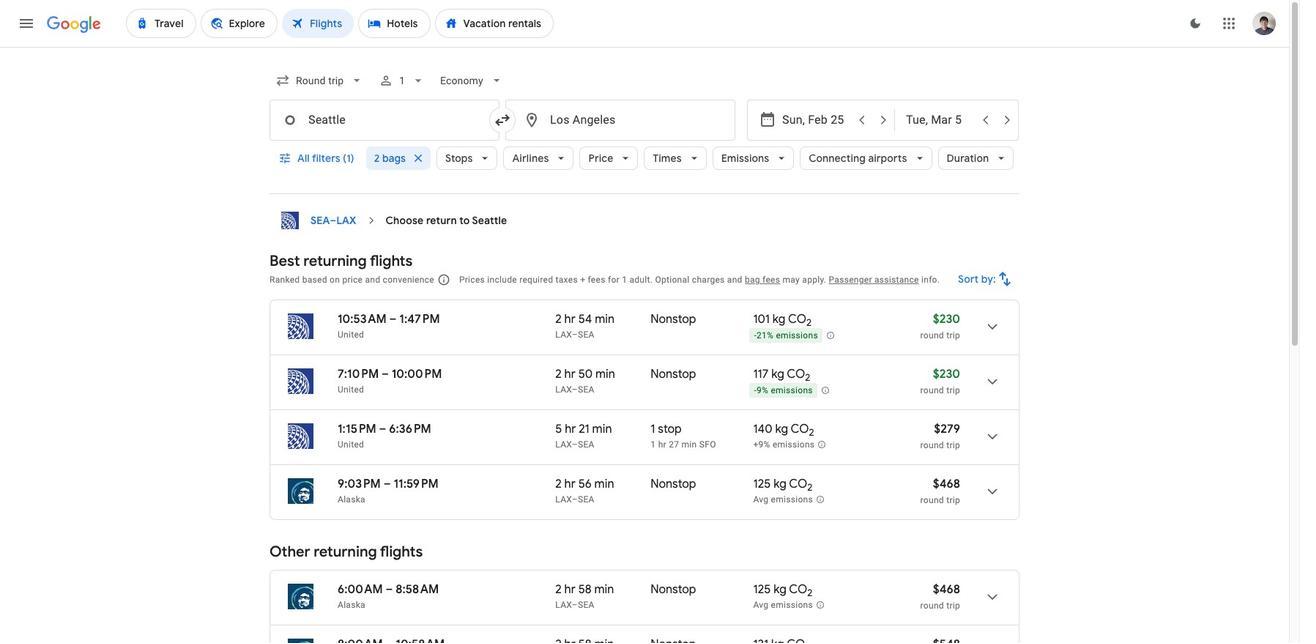 Task type: locate. For each thing, give the bounding box(es) containing it.
flight details. leaves los angeles international airport at 10:53 am on tuesday, march 5 and arrives at seattle-tacoma international airport at 1:47 pm on tuesday, march 5. image
[[975, 309, 1010, 344]]

1
[[399, 75, 405, 86], [622, 275, 627, 285], [651, 422, 655, 437], [651, 440, 656, 450]]

avg emissions
[[753, 495, 813, 505], [753, 600, 813, 610]]

prices include required taxes + fees for 1 adult. optional charges and bag fees may apply. passenger assistance
[[459, 275, 919, 285]]

$230 down sort
[[933, 312, 960, 327]]

468 US dollars text field
[[933, 582, 960, 597]]

round down 468 us dollars text field
[[921, 495, 944, 505]]

times
[[653, 152, 682, 165]]

0 vertical spatial avg emissions
[[753, 495, 813, 505]]

total duration 2 hr 50 min. element
[[556, 367, 651, 384]]

Departure time: 6:00 AM. text field
[[338, 582, 383, 597]]

0 vertical spatial 125
[[753, 477, 771, 492]]

min right '56'
[[595, 477, 614, 492]]

round inside $279 round trip
[[921, 440, 944, 451]]

230 US dollars text field
[[933, 367, 960, 382]]

avg emissions for 2 hr 58 min
[[753, 600, 813, 610]]

0 vertical spatial total duration 2 hr 58 min. element
[[556, 582, 651, 599]]

125 kg co 2
[[753, 477, 813, 494], [753, 582, 813, 599]]

loading results progress bar
[[0, 47, 1289, 50]]

swap origin and destination. image
[[494, 111, 511, 129]]

$230 round trip for 117
[[921, 367, 960, 396]]

1 nonstop flight. element from the top
[[651, 312, 696, 329]]

round for 2 hr 54 min
[[921, 330, 944, 341]]

5 nonstop flight. element from the top
[[651, 637, 696, 643]]

avg for 2 hr 58 min
[[753, 600, 769, 610]]

1 vertical spatial total duration 2 hr 58 min. element
[[556, 637, 651, 643]]

- down 117
[[754, 385, 757, 396]]

2 avg from the top
[[753, 600, 769, 610]]

min inside 2 hr 54 min lax – sea
[[595, 312, 615, 327]]

trip down $279
[[947, 440, 960, 451]]

1 125 kg co 2 from the top
[[753, 477, 813, 494]]

round down $230 text box at the right bottom
[[921, 385, 944, 396]]

alaska down 9:03 pm
[[338, 494, 365, 505]]

united down '1:15 pm' text field
[[338, 440, 364, 450]]

sea down 21
[[578, 440, 595, 450]]

2 nonstop from the top
[[651, 367, 696, 382]]

$230 round trip up 279 us dollars text box on the bottom
[[921, 367, 960, 396]]

sea for 5 hr 21 min
[[578, 440, 595, 450]]

6:00 am
[[338, 582, 383, 597]]

1 $230 from the top
[[933, 312, 960, 327]]

trip down $230 text box at the right bottom
[[947, 385, 960, 396]]

2 $468 round trip from the top
[[921, 582, 960, 611]]

lax for 2 hr 56 min
[[556, 494, 572, 505]]

lax inside 5 hr 21 min lax – sea
[[556, 440, 572, 450]]

- down 101
[[754, 331, 757, 341]]

1 vertical spatial $468
[[933, 582, 960, 597]]

1 vertical spatial returning
[[314, 543, 377, 561]]

sea inside 2 hr 56 min lax – sea
[[578, 494, 595, 505]]

(1)
[[343, 152, 354, 165]]

sea down 54
[[578, 330, 595, 340]]

3 nonstop from the top
[[651, 477, 696, 492]]

$468 round trip for 2 hr 58 min
[[921, 582, 960, 611]]

lax inside 2 hr 50 min lax – sea
[[556, 385, 572, 395]]

main content containing best returning flights
[[270, 206, 1020, 643]]

united
[[338, 330, 364, 340], [338, 385, 364, 395], [338, 440, 364, 450]]

2 trip from the top
[[947, 385, 960, 396]]

flight details. leaves los angeles international airport at 9:03 pm on tuesday, march 5 and arrives at seattle-tacoma international airport at 11:59 pm on tuesday, march 5. image
[[975, 474, 1010, 509]]

2 nonstop flight. element from the top
[[651, 367, 696, 384]]

0 vertical spatial $468
[[933, 477, 960, 492]]

trip for 5 hr 21 min
[[947, 440, 960, 451]]

1 horizontal spatial fees
[[763, 275, 780, 285]]

fees
[[588, 275, 606, 285], [763, 275, 780, 285]]

1 vertical spatial avg emissions
[[753, 600, 813, 610]]

3 trip from the top
[[947, 440, 960, 451]]

alaska inside 6:00 am – 8:58 am alaska
[[338, 600, 365, 610]]

passenger assistance button
[[829, 275, 919, 285]]

hr inside 2 hr 54 min lax – sea
[[565, 312, 576, 327]]

total duration 5 hr 21 min. element
[[556, 422, 651, 439]]

$230 for 117
[[933, 367, 960, 382]]

round
[[921, 330, 944, 341], [921, 385, 944, 396], [921, 440, 944, 451], [921, 495, 944, 505], [921, 601, 944, 611]]

hr left 58
[[565, 582, 576, 597]]

main menu image
[[18, 15, 35, 32]]

best returning flights
[[270, 252, 413, 270]]

125 for 2 hr 58 min
[[753, 582, 771, 597]]

kg for 2 hr 50 min
[[772, 367, 784, 382]]

emissions for 5 hr 21 min
[[773, 440, 815, 450]]

1:15 pm – 6:36 pm united
[[338, 422, 431, 450]]

min right 27
[[682, 440, 697, 450]]

0 vertical spatial 125 kg co 2
[[753, 477, 813, 494]]

2 hr 56 min lax – sea
[[556, 477, 614, 505]]

and left bag
[[727, 275, 743, 285]]

125 kg co 2 for 2 hr 56 min
[[753, 477, 813, 494]]

nonstop for 2 hr 54 min
[[651, 312, 696, 327]]

hr inside 2 hr 58 min lax – sea
[[565, 582, 576, 597]]

2 $468 from the top
[[933, 582, 960, 597]]

$468 round trip left flight details. leaves los angeles international airport at 9:03 pm on tuesday, march 5 and arrives at seattle-tacoma international airport at 11:59 pm on tuesday, march 5. image
[[921, 477, 960, 505]]

bag
[[745, 275, 760, 285]]

sea for 2 hr 56 min
[[578, 494, 595, 505]]

$468 left the flight details. leaves los angeles international airport at 6:00 am on tuesday, march 5 and arrives at seattle-tacoma international airport at 8:58 am on tuesday, march 5. image
[[933, 582, 960, 597]]

united down the departure time: 10:53 am. text field
[[338, 330, 364, 340]]

lax inside 2 hr 58 min lax – sea
[[556, 600, 572, 610]]

kg inside 101 kg co 2
[[773, 312, 786, 327]]

trip for 2 hr 58 min
[[947, 601, 960, 611]]

279 US dollars text field
[[934, 422, 960, 437]]

548 US dollars text field
[[933, 637, 960, 643]]

$468 round trip for 2 hr 56 min
[[921, 477, 960, 505]]

flights up leaves los angeles international airport at 6:00 am on tuesday, march 5 and arrives at seattle-tacoma international airport at 8:58 am on tuesday, march 5. element
[[380, 543, 423, 561]]

min for 2 hr 58 min
[[594, 582, 614, 597]]

united inside 1:15 pm – 6:36 pm united
[[338, 440, 364, 450]]

21
[[579, 422, 590, 437]]

4 nonstop flight. element from the top
[[651, 582, 696, 599]]

Arrival time: 6:36 PM. text field
[[389, 422, 431, 437]]

Return text field
[[906, 100, 974, 140]]

min right 54
[[595, 312, 615, 327]]

alaska for 6:00 am
[[338, 600, 365, 610]]

trip down 468 us dollars text field
[[947, 495, 960, 505]]

min right 21
[[592, 422, 612, 437]]

sea inside 2 hr 54 min lax – sea
[[578, 330, 595, 340]]

alaska
[[338, 494, 365, 505], [338, 600, 365, 610]]

1 vertical spatial flights
[[380, 543, 423, 561]]

None text field
[[270, 100, 500, 141]]

5 trip from the top
[[947, 601, 960, 611]]

hr inside 2 hr 50 min lax – sea
[[565, 367, 576, 382]]

hr inside 5 hr 21 min lax – sea
[[565, 422, 576, 437]]

charges
[[692, 275, 725, 285]]

3 united from the top
[[338, 440, 364, 450]]

0 horizontal spatial fees
[[588, 275, 606, 285]]

0 vertical spatial $230
[[933, 312, 960, 327]]

hr left 54
[[565, 312, 576, 327]]

1 and from the left
[[365, 275, 380, 285]]

4 round from the top
[[921, 495, 944, 505]]

round down 230 us dollars text box on the right of page
[[921, 330, 944, 341]]

2 vertical spatial united
[[338, 440, 364, 450]]

2 round from the top
[[921, 385, 944, 396]]

$468 for 2 hr 56 min
[[933, 477, 960, 492]]

1 $468 round trip from the top
[[921, 477, 960, 505]]

hr inside 2 hr 56 min lax – sea
[[565, 477, 576, 492]]

1 united from the top
[[338, 330, 364, 340]]

58
[[578, 582, 592, 597]]

min inside 2 hr 58 min lax – sea
[[594, 582, 614, 597]]

kg inside 140 kg co 2
[[775, 422, 788, 437]]

ranked
[[270, 275, 300, 285]]

1 $230 round trip from the top
[[921, 312, 960, 341]]

emissions
[[776, 331, 818, 341], [771, 385, 813, 396], [773, 440, 815, 450], [771, 495, 813, 505], [771, 600, 813, 610]]

hr left the "50"
[[565, 367, 576, 382]]

emissions
[[721, 152, 769, 165]]

2 alaska from the top
[[338, 600, 365, 610]]

sea for 2 hr 50 min
[[578, 385, 595, 395]]

$468 left flight details. leaves los angeles international airport at 9:03 pm on tuesday, march 5 and arrives at seattle-tacoma international airport at 11:59 pm on tuesday, march 5. image
[[933, 477, 960, 492]]

$230 round trip up $230 text box at the right bottom
[[921, 312, 960, 341]]

lax
[[337, 214, 356, 227], [556, 330, 572, 340], [556, 385, 572, 395], [556, 440, 572, 450], [556, 494, 572, 505], [556, 600, 572, 610]]

$230 round trip
[[921, 312, 960, 341], [921, 367, 960, 396]]

lax inside 2 hr 56 min lax – sea
[[556, 494, 572, 505]]

6:36 pm
[[389, 422, 431, 437]]

Arrival time: 1:47 PM. text field
[[399, 312, 440, 327]]

2 $230 round trip from the top
[[921, 367, 960, 396]]

sea for 2 hr 54 min
[[578, 330, 595, 340]]

–
[[330, 214, 337, 227], [389, 312, 397, 327], [572, 330, 578, 340], [382, 367, 389, 382], [572, 385, 578, 395], [379, 422, 386, 437], [572, 440, 578, 450], [384, 477, 391, 492], [572, 494, 578, 505], [386, 582, 393, 597], [572, 600, 578, 610]]

united for 10:53 am
[[338, 330, 364, 340]]

1 vertical spatial alaska
[[338, 600, 365, 610]]

0 vertical spatial returning
[[304, 252, 367, 270]]

0 vertical spatial alaska
[[338, 494, 365, 505]]

and
[[365, 275, 380, 285], [727, 275, 743, 285]]

kg
[[773, 312, 786, 327], [772, 367, 784, 382], [775, 422, 788, 437], [774, 477, 787, 492], [774, 582, 787, 597]]

+9% emissions
[[753, 440, 815, 450]]

2 125 from the top
[[753, 582, 771, 597]]

hr for 2 hr 58 min
[[565, 582, 576, 597]]

united down departure time: 7:10 pm. text box
[[338, 385, 364, 395]]

1 round from the top
[[921, 330, 944, 341]]

leaves los angeles international airport at 7:10 pm on tuesday, march 5 and arrives at seattle-tacoma international airport at 10:00 pm on tuesday, march 5. element
[[338, 367, 442, 382]]

total duration 2 hr 58 min. element
[[556, 582, 651, 599], [556, 637, 651, 643]]

times button
[[644, 141, 707, 176]]

54
[[578, 312, 592, 327]]

flight details. leaves los angeles international airport at 6:00 am on tuesday, march 5 and arrives at seattle-tacoma international airport at 8:58 am on tuesday, march 5. image
[[975, 579, 1010, 615]]

8:58 am
[[396, 582, 439, 597]]

min
[[595, 312, 615, 327], [596, 367, 615, 382], [592, 422, 612, 437], [682, 440, 697, 450], [595, 477, 614, 492], [594, 582, 614, 597]]

hr for 2 hr 56 min
[[565, 477, 576, 492]]

5 round from the top
[[921, 601, 944, 611]]

$230 round trip for 101
[[921, 312, 960, 341]]

1 total duration 2 hr 58 min. element from the top
[[556, 582, 651, 599]]

flights for best returning flights
[[370, 252, 413, 270]]

flight details. leaves los angeles international airport at 1:15 pm on tuesday, march 5 and arrives at seattle-tacoma international airport at 6:36 pm on tuesday, march 5. image
[[975, 419, 1010, 454]]

$468 round trip up 548 us dollars text box
[[921, 582, 960, 611]]

1 nonstop from the top
[[651, 312, 696, 327]]

0 horizontal spatial and
[[365, 275, 380, 285]]

2 united from the top
[[338, 385, 364, 395]]

468 US dollars text field
[[933, 477, 960, 492]]

1 avg emissions from the top
[[753, 495, 813, 505]]

– inside 7:10 pm – 10:00 pm united
[[382, 367, 389, 382]]

min inside 1 stop 1 hr 27 min sfo
[[682, 440, 697, 450]]

hr left 27
[[658, 440, 667, 450]]

3 round from the top
[[921, 440, 944, 451]]

2 avg emissions from the top
[[753, 600, 813, 610]]

min right the "50"
[[596, 367, 615, 382]]

1 alaska from the top
[[338, 494, 365, 505]]

None search field
[[270, 63, 1020, 194]]

sea down '56'
[[578, 494, 595, 505]]

kg inside 117 kg co 2
[[772, 367, 784, 382]]

$230
[[933, 312, 960, 327], [933, 367, 960, 382]]

nonstop
[[651, 312, 696, 327], [651, 367, 696, 382], [651, 477, 696, 492], [651, 582, 696, 597]]

1 inside 'popup button'
[[399, 75, 405, 86]]

nonstop flight. element
[[651, 312, 696, 329], [651, 367, 696, 384], [651, 477, 696, 494], [651, 582, 696, 599], [651, 637, 696, 643]]

avg for 2 hr 56 min
[[753, 495, 769, 505]]

hr left '56'
[[565, 477, 576, 492]]

1 horizontal spatial and
[[727, 275, 743, 285]]

lax inside 2 hr 54 min lax – sea
[[556, 330, 572, 340]]

filters
[[312, 152, 340, 165]]

alaska down 6:00 am on the left bottom of page
[[338, 600, 365, 610]]

sea down 58
[[578, 600, 595, 610]]

nonstop flight. element for 2 hr 56 min
[[651, 477, 696, 494]]

co for 2 hr 58 min
[[789, 582, 808, 597]]

layover (1 of 1) is a 1 hr 27 min layover at san francisco international airport in san francisco. element
[[651, 439, 746, 451]]

emissions for 2 hr 56 min
[[771, 495, 813, 505]]

united inside 10:53 am – 1:47 pm united
[[338, 330, 364, 340]]

0 vertical spatial avg
[[753, 495, 769, 505]]

flights up the convenience
[[370, 252, 413, 270]]

1 vertical spatial united
[[338, 385, 364, 395]]

1 vertical spatial 125
[[753, 582, 771, 597]]

duration
[[947, 152, 989, 165]]

co inside 117 kg co 2
[[787, 367, 805, 382]]

united for 7:10 pm
[[338, 385, 364, 395]]

Arrival time: 11:59 PM. text field
[[394, 477, 439, 492]]

alaska for 9:03 pm
[[338, 494, 365, 505]]

– inside 5 hr 21 min lax – sea
[[572, 440, 578, 450]]

min inside 2 hr 56 min lax – sea
[[595, 477, 614, 492]]

leaves los angeles international airport at 6:00 am on tuesday, march 5 and arrives at seattle-tacoma international airport at 8:58 am on tuesday, march 5. element
[[338, 582, 439, 597]]

round down $279
[[921, 440, 944, 451]]

– inside 6:00 am – 8:58 am alaska
[[386, 582, 393, 597]]

1 vertical spatial $468 round trip
[[921, 582, 960, 611]]

$468
[[933, 477, 960, 492], [933, 582, 960, 597]]

sea inside 2 hr 58 min lax – sea
[[578, 600, 595, 610]]

2 125 kg co 2 from the top
[[753, 582, 813, 599]]

0 vertical spatial $468 round trip
[[921, 477, 960, 505]]

other
[[270, 543, 310, 561]]

price
[[589, 152, 613, 165]]

56
[[578, 477, 592, 492]]

nonstop flight. element for 2 hr 50 min
[[651, 367, 696, 384]]

flight details. leaves los angeles international airport at 7:10 pm on tuesday, march 5 and arrives at seattle-tacoma international airport at 10:00 pm on tuesday, march 5. image
[[975, 364, 1010, 399]]

min right 58
[[594, 582, 614, 597]]

kg for 2 hr 56 min
[[774, 477, 787, 492]]

stop
[[658, 422, 682, 437]]

avg
[[753, 495, 769, 505], [753, 600, 769, 610]]

Departure time: 8:00 AM. text field
[[338, 637, 383, 643]]

trip inside $279 round trip
[[947, 440, 960, 451]]

best
[[270, 252, 300, 270]]

change appearance image
[[1178, 6, 1213, 41]]

0 vertical spatial $230 round trip
[[921, 312, 960, 341]]

returning for other
[[314, 543, 377, 561]]

3 nonstop flight. element from the top
[[651, 477, 696, 494]]

4 nonstop from the top
[[651, 582, 696, 597]]

5
[[556, 422, 562, 437]]

hr right 5
[[565, 422, 576, 437]]

1 stop 1 hr 27 min sfo
[[651, 422, 716, 450]]

125 for 2 hr 56 min
[[753, 477, 771, 492]]

$230 left flight details. leaves los angeles international airport at 7:10 pm on tuesday, march 5 and arrives at seattle-tacoma international airport at 10:00 pm on tuesday, march 5. 'icon'
[[933, 367, 960, 382]]

learn more about ranking image
[[437, 273, 450, 286]]

0 vertical spatial flights
[[370, 252, 413, 270]]

choose return to seattle
[[386, 214, 507, 227]]

0 vertical spatial united
[[338, 330, 364, 340]]

1 125 from the top
[[753, 477, 771, 492]]

total duration 2 hr 56 min. element
[[556, 477, 651, 494]]

min inside 5 hr 21 min lax – sea
[[592, 422, 612, 437]]

2 $230 from the top
[[933, 367, 960, 382]]

9:03 pm – 11:59 pm alaska
[[338, 477, 439, 505]]

hr for 5 hr 21 min
[[565, 422, 576, 437]]

hr
[[565, 312, 576, 327], [565, 367, 576, 382], [565, 422, 576, 437], [658, 440, 667, 450], [565, 477, 576, 492], [565, 582, 576, 597]]

min inside 2 hr 50 min lax – sea
[[596, 367, 615, 382]]

sea
[[311, 214, 330, 227], [578, 330, 595, 340], [578, 385, 595, 395], [578, 440, 595, 450], [578, 494, 595, 505], [578, 600, 595, 610]]

1 vertical spatial $230
[[933, 367, 960, 382]]

trip
[[947, 330, 960, 341], [947, 385, 960, 396], [947, 440, 960, 451], [947, 495, 960, 505], [947, 601, 960, 611]]

trip down 468 us dollars text box
[[947, 601, 960, 611]]

trip for 2 hr 50 min
[[947, 385, 960, 396]]

sea down the "50"
[[578, 385, 595, 395]]

kg for 2 hr 54 min
[[773, 312, 786, 327]]

sort by:
[[958, 273, 996, 286]]

2 and from the left
[[727, 275, 743, 285]]

round for 2 hr 58 min
[[921, 601, 944, 611]]

united for 1:15 pm
[[338, 440, 364, 450]]

duration button
[[938, 141, 1014, 176]]

co inside 140 kg co 2
[[791, 422, 809, 437]]

sea inside 5 hr 21 min lax – sea
[[578, 440, 595, 450]]

None field
[[270, 67, 370, 94], [435, 67, 510, 94], [270, 67, 370, 94], [435, 67, 510, 94]]

5 hr 21 min lax – sea
[[556, 422, 612, 450]]

lax for 2 hr 50 min
[[556, 385, 572, 395]]

bags
[[382, 152, 406, 165]]

7:10 pm – 10:00 pm united
[[338, 367, 442, 395]]

round down 468 us dollars text box
[[921, 601, 944, 611]]

fees right bag
[[763, 275, 780, 285]]

– inside 2 hr 54 min lax – sea
[[572, 330, 578, 340]]

1 stop flight. element
[[651, 422, 682, 439]]

2 total duration 2 hr 58 min. element from the top
[[556, 637, 651, 643]]

main content
[[270, 206, 1020, 643]]

alaska inside the 9:03 pm – 11:59 pm alaska
[[338, 494, 365, 505]]

fees right the +
[[588, 275, 606, 285]]

co for 2 hr 56 min
[[789, 477, 808, 492]]

returning up 6:00 am text box
[[314, 543, 377, 561]]

nonstop for 2 hr 50 min
[[651, 367, 696, 382]]

co for 2 hr 54 min
[[788, 312, 807, 327]]

1 $468 from the top
[[933, 477, 960, 492]]

None text field
[[505, 100, 736, 141]]

round for 5 hr 21 min
[[921, 440, 944, 451]]

4 trip from the top
[[947, 495, 960, 505]]

1 vertical spatial avg
[[753, 600, 769, 610]]

and right price on the top
[[365, 275, 380, 285]]

all
[[297, 152, 310, 165]]

sea inside 2 hr 50 min lax – sea
[[578, 385, 595, 395]]

sea up the best returning flights
[[311, 214, 330, 227]]

1 vertical spatial $230 round trip
[[921, 367, 960, 396]]

co inside 101 kg co 2
[[788, 312, 807, 327]]

1 - from the top
[[754, 331, 757, 341]]

emissions for 2 hr 58 min
[[771, 600, 813, 610]]

2 - from the top
[[754, 385, 757, 396]]

Departure time: 10:53 AM. text field
[[338, 312, 387, 327]]

trip down 230 us dollars text box on the right of page
[[947, 330, 960, 341]]

1 vertical spatial -
[[754, 385, 757, 396]]

returning up on
[[304, 252, 367, 270]]

1 trip from the top
[[947, 330, 960, 341]]

1 avg from the top
[[753, 495, 769, 505]]

united inside 7:10 pm – 10:00 pm united
[[338, 385, 364, 395]]

9%
[[757, 385, 769, 396]]

leaves los angeles international airport at 1:15 pm on tuesday, march 5 and arrives at seattle-tacoma international airport at 6:36 pm on tuesday, march 5. element
[[338, 422, 431, 437]]

connecting airports
[[809, 152, 907, 165]]

0 vertical spatial -
[[754, 331, 757, 341]]

1 vertical spatial 125 kg co 2
[[753, 582, 813, 599]]

lax for 2 hr 54 min
[[556, 330, 572, 340]]



Task type: describe. For each thing, give the bounding box(es) containing it.
price
[[342, 275, 363, 285]]

other returning flights
[[270, 543, 423, 561]]

140 kg co 2
[[753, 422, 814, 439]]

10:53 am – 1:47 pm united
[[338, 312, 440, 340]]

1 fees from the left
[[588, 275, 606, 285]]

$230 for 101
[[933, 312, 960, 327]]

prices
[[459, 275, 485, 285]]

1:15 pm
[[338, 422, 376, 437]]

round for 2 hr 50 min
[[921, 385, 944, 396]]

choose
[[386, 214, 424, 227]]

2 inside 2 hr 54 min lax – sea
[[556, 312, 562, 327]]

Arrival time: 10:58 AM. text field
[[396, 637, 445, 643]]

– inside 1:15 pm – 6:36 pm united
[[379, 422, 386, 437]]

on
[[330, 275, 340, 285]]

airlines button
[[504, 141, 574, 176]]

may
[[783, 275, 800, 285]]

assistance
[[875, 275, 919, 285]]

sea for 2 hr 58 min
[[578, 600, 595, 610]]

nonstop for 2 hr 56 min
[[651, 477, 696, 492]]

connecting
[[809, 152, 866, 165]]

125 kg co 2 for 2 hr 58 min
[[753, 582, 813, 599]]

2 hr 50 min lax – sea
[[556, 367, 615, 395]]

seattle
[[472, 214, 507, 227]]

$279
[[934, 422, 960, 437]]

101
[[753, 312, 770, 327]]

emissions button
[[713, 141, 794, 176]]

none search field containing all filters (1)
[[270, 63, 1020, 194]]

all filters (1) button
[[270, 141, 366, 176]]

leaves los angeles international airport at 10:53 am on tuesday, march 5 and arrives at seattle-tacoma international airport at 1:47 pm on tuesday, march 5. element
[[338, 312, 440, 327]]

total duration 2 hr 54 min. element
[[556, 312, 651, 329]]

2 bags
[[374, 152, 406, 165]]

hr for 2 hr 50 min
[[565, 367, 576, 382]]

21%
[[757, 331, 774, 341]]

nonstop for 2 hr 58 min
[[651, 582, 696, 597]]

– inside the 9:03 pm – 11:59 pm alaska
[[384, 477, 391, 492]]

nonstop flight. element for 2 hr 58 min
[[651, 582, 696, 599]]

+9%
[[753, 440, 770, 450]]

10:53 am
[[338, 312, 387, 327]]

2 inside 2 hr 58 min lax – sea
[[556, 582, 562, 597]]

co for 5 hr 21 min
[[791, 422, 809, 437]]

1 button
[[373, 63, 432, 98]]

27
[[669, 440, 679, 450]]

avg emissions for 2 hr 56 min
[[753, 495, 813, 505]]

trip for 2 hr 56 min
[[947, 495, 960, 505]]

connecting airports button
[[800, 141, 932, 176]]

trip for 2 hr 54 min
[[947, 330, 960, 341]]

for
[[608, 275, 620, 285]]

none text field inside search box
[[270, 100, 500, 141]]

Departure time: 1:15 PM. text field
[[338, 422, 376, 437]]

passenger
[[829, 275, 872, 285]]

stops
[[445, 152, 473, 165]]

2 inside 101 kg co 2
[[807, 317, 812, 329]]

sort by: button
[[953, 262, 1020, 297]]

– inside 2 hr 58 min lax – sea
[[572, 600, 578, 610]]

taxes
[[556, 275, 578, 285]]

include
[[487, 275, 517, 285]]

convenience
[[383, 275, 434, 285]]

based
[[302, 275, 327, 285]]

– inside 2 hr 56 min lax – sea
[[572, 494, 578, 505]]

140
[[753, 422, 773, 437]]

Departure time: 7:10 PM. text field
[[338, 367, 379, 382]]

Departure text field
[[782, 100, 850, 140]]

min for 5 hr 21 min
[[592, 422, 612, 437]]

- for 117
[[754, 385, 757, 396]]

Arrival time: 8:58 AM. text field
[[396, 582, 439, 597]]

2 inside 2 hr 50 min lax – sea
[[556, 367, 562, 382]]

flights for other returning flights
[[380, 543, 423, 561]]

kg for 2 hr 58 min
[[774, 582, 787, 597]]

$468 for 2 hr 58 min
[[933, 582, 960, 597]]

-21% emissions
[[754, 331, 818, 341]]

117 kg co 2
[[753, 367, 811, 384]]

leaves los angeles international airport at 8:00 am on tuesday, march 5 and arrives at seattle-tacoma international airport at 10:58 am on tuesday, march 5. element
[[338, 637, 445, 643]]

sea – lax
[[311, 214, 356, 227]]

2 inside popup button
[[374, 152, 380, 165]]

min for 2 hr 54 min
[[595, 312, 615, 327]]

sort
[[958, 273, 979, 286]]

1:47 pm
[[399, 312, 440, 327]]

11:59 pm
[[394, 477, 439, 492]]

optional
[[655, 275, 690, 285]]

returning for best
[[304, 252, 367, 270]]

by:
[[982, 273, 996, 286]]

– inside 2 hr 50 min lax – sea
[[572, 385, 578, 395]]

7:10 pm
[[338, 367, 379, 382]]

Departure time: 9:03 PM. text field
[[338, 477, 381, 492]]

lax for 5 hr 21 min
[[556, 440, 572, 450]]

round for 2 hr 56 min
[[921, 495, 944, 505]]

117
[[753, 367, 769, 382]]

kg for 5 hr 21 min
[[775, 422, 788, 437]]

10:00 pm
[[392, 367, 442, 382]]

bag fees button
[[745, 275, 780, 285]]

leaves los angeles international airport at 9:03 pm on tuesday, march 5 and arrives at seattle-tacoma international airport at 11:59 pm on tuesday, march 5. element
[[338, 477, 439, 492]]

return
[[426, 214, 457, 227]]

Arrival time: 10:00 PM. text field
[[392, 367, 442, 382]]

total duration 2 hr 58 min. element containing 2 hr 58 min
[[556, 582, 651, 599]]

hr for 2 hr 54 min
[[565, 312, 576, 327]]

+
[[580, 275, 586, 285]]

101 kg co 2
[[753, 312, 812, 329]]

nonstop flight. element for 2 hr 54 min
[[651, 312, 696, 329]]

co for 2 hr 50 min
[[787, 367, 805, 382]]

2 inside 2 hr 56 min lax – sea
[[556, 477, 562, 492]]

to
[[460, 214, 470, 227]]

2 inside 140 kg co 2
[[809, 427, 814, 439]]

airports
[[868, 152, 907, 165]]

6:00 am – 8:58 am alaska
[[338, 582, 439, 610]]

stops button
[[437, 141, 498, 176]]

– inside 10:53 am – 1:47 pm united
[[389, 312, 397, 327]]

9:03 pm
[[338, 477, 381, 492]]

hr inside 1 stop 1 hr 27 min sfo
[[658, 440, 667, 450]]

airlines
[[512, 152, 549, 165]]

2 bags button
[[365, 141, 431, 176]]

all filters (1)
[[297, 152, 354, 165]]

min for 2 hr 50 min
[[596, 367, 615, 382]]

ranked based on price and convenience
[[270, 275, 434, 285]]

required
[[520, 275, 553, 285]]

230 US dollars text field
[[933, 312, 960, 327]]

2 hr 54 min lax – sea
[[556, 312, 615, 340]]

2 hr 58 min lax – sea
[[556, 582, 614, 610]]

sfo
[[699, 440, 716, 450]]

price button
[[580, 141, 638, 176]]

lax for 2 hr 58 min
[[556, 600, 572, 610]]

- for 101
[[754, 331, 757, 341]]

$279 round trip
[[921, 422, 960, 451]]

adult.
[[630, 275, 653, 285]]

2 inside 117 kg co 2
[[805, 372, 811, 384]]

-9% emissions
[[754, 385, 813, 396]]

2 fees from the left
[[763, 275, 780, 285]]

min for 2 hr 56 min
[[595, 477, 614, 492]]



Task type: vqa. For each thing, say whether or not it's contained in the screenshot.
the ft
no



